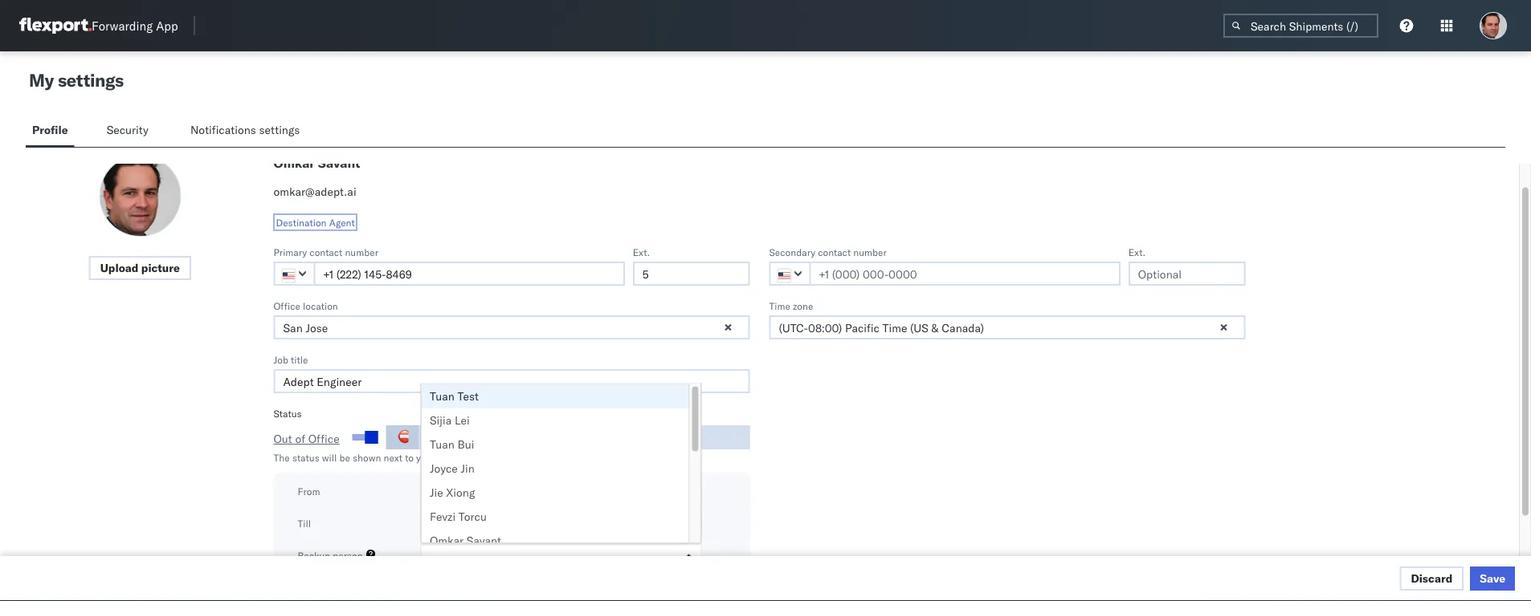 Task type: vqa. For each thing, say whether or not it's contained in the screenshot.
status
yes



Task type: locate. For each thing, give the bounding box(es) containing it.
1 contact from the left
[[310, 246, 342, 258]]

0 vertical spatial mmm d, yyyy text field
[[421, 481, 543, 505]]

title
[[291, 353, 308, 366]]

None field
[[429, 546, 433, 566]]

security
[[107, 123, 149, 137]]

joyce jin option
[[421, 456, 689, 481]]

2 mmm d, yyyy text field from the top
[[421, 513, 543, 537]]

list box containing tuan test
[[421, 384, 701, 553]]

1 horizontal spatial savant
[[466, 534, 501, 548]]

fevzi torcu option
[[421, 505, 689, 529]]

save button
[[1470, 567, 1515, 591]]

1 ext. from the left
[[633, 246, 650, 258]]

tuan inside tuan test option
[[429, 389, 454, 403]]

xiong
[[446, 485, 475, 499]]

in
[[464, 452, 472, 464]]

1 vertical spatial omkar
[[429, 534, 463, 548]]

None checkbox
[[352, 434, 375, 440]]

ext. up optional telephone field
[[1129, 246, 1146, 258]]

be
[[339, 452, 350, 464]]

omkar savant down torcu
[[429, 534, 501, 548]]

discard
[[1411, 572, 1453, 586]]

tuan up sijia
[[429, 389, 454, 403]]

0 horizontal spatial settings
[[58, 69, 124, 91]]

pst right -- : -- -- text field in the bottom left of the page
[[673, 517, 692, 532]]

fevzi torcu
[[429, 509, 486, 523]]

omkar savant
[[274, 155, 360, 171], [429, 534, 501, 548]]

mmm d, yyyy text field up torcu
[[421, 481, 543, 505]]

omkar savant option
[[421, 529, 689, 553]]

list box
[[421, 384, 701, 553]]

omkar@adept.ai
[[274, 184, 356, 198]]

contact for secondary
[[818, 246, 851, 258]]

0 vertical spatial settings
[[58, 69, 124, 91]]

app
[[156, 18, 178, 33]]

1 vertical spatial tuan
[[429, 437, 454, 451]]

omkar
[[274, 155, 315, 171], [429, 534, 463, 548]]

my settings
[[29, 69, 124, 91]]

MMM D, YYYY text field
[[421, 481, 543, 505], [421, 513, 543, 537]]

office
[[274, 300, 300, 312], [308, 432, 340, 446]]

2 contact from the left
[[818, 246, 851, 258]]

0 horizontal spatial ext.
[[633, 246, 650, 258]]

secondary
[[769, 246, 816, 258]]

San Jose text field
[[274, 315, 750, 339]]

settings right notifications
[[259, 123, 300, 137]]

1 horizontal spatial settings
[[259, 123, 300, 137]]

office location
[[274, 300, 338, 312]]

contact
[[310, 246, 342, 258], [818, 246, 851, 258]]

+1 (000) 000-0000 telephone field
[[314, 262, 625, 286]]

1 vertical spatial pst
[[673, 517, 692, 532]]

tuan inside tuan bui option
[[429, 437, 454, 451]]

1 tuan from the top
[[429, 389, 454, 403]]

time
[[769, 300, 791, 312]]

pst right -- : -- -- text box
[[673, 485, 692, 499]]

1 horizontal spatial omkar savant
[[429, 534, 501, 548]]

0 vertical spatial pst
[[673, 485, 692, 499]]

1 horizontal spatial contact
[[818, 246, 851, 258]]

contact right secondary
[[818, 246, 851, 258]]

1 horizontal spatial ext.
[[1129, 246, 1146, 258]]

office down united states text field
[[274, 300, 300, 312]]

pst
[[673, 485, 692, 499], [673, 517, 692, 532]]

omkar up omkar@adept.ai
[[274, 155, 315, 171]]

United States text field
[[274, 262, 315, 286]]

number for primary contact number
[[345, 246, 378, 258]]

1 vertical spatial settings
[[259, 123, 300, 137]]

contact for primary
[[310, 246, 342, 258]]

1 vertical spatial savant
[[466, 534, 501, 548]]

primary contact number
[[274, 246, 378, 258]]

settings inside button
[[259, 123, 300, 137]]

ext. for primary contact number
[[633, 246, 650, 258]]

fevzi
[[429, 509, 455, 523]]

security button
[[100, 116, 158, 147]]

tuan
[[429, 389, 454, 403], [429, 437, 454, 451]]

notifications
[[190, 123, 256, 137]]

0 vertical spatial omkar
[[274, 155, 315, 171]]

ext. up optional phone field
[[633, 246, 650, 258]]

2 ext. from the left
[[1129, 246, 1146, 258]]

Optional telephone field
[[1129, 262, 1246, 286]]

pst for till
[[673, 517, 692, 532]]

0 horizontal spatial number
[[345, 246, 378, 258]]

test
[[457, 389, 478, 403]]

zone
[[793, 300, 813, 312]]

number down agent
[[345, 246, 378, 258]]

1 number from the left
[[345, 246, 378, 258]]

settings for notifications settings
[[259, 123, 300, 137]]

jie xiong
[[429, 485, 475, 499]]

0 horizontal spatial omkar savant
[[274, 155, 360, 171]]

status
[[274, 407, 302, 419]]

0 horizontal spatial savant
[[318, 155, 360, 171]]

number right secondary
[[853, 246, 887, 258]]

ext.
[[633, 246, 650, 258], [1129, 246, 1146, 258]]

job title
[[274, 353, 308, 366]]

0 vertical spatial tuan
[[429, 389, 454, 403]]

secondary contact number
[[769, 246, 887, 258]]

1 horizontal spatial number
[[853, 246, 887, 258]]

tuan up name
[[429, 437, 454, 451]]

0 horizontal spatial office
[[274, 300, 300, 312]]

2 number from the left
[[853, 246, 887, 258]]

the
[[274, 452, 290, 464]]

omkar down fevzi
[[429, 534, 463, 548]]

office up will
[[308, 432, 340, 446]]

joyce jin
[[429, 461, 474, 475]]

0 vertical spatial omkar savant
[[274, 155, 360, 171]]

jie
[[429, 485, 443, 499]]

1 vertical spatial office
[[308, 432, 340, 446]]

savant
[[318, 155, 360, 171], [466, 534, 501, 548]]

0 horizontal spatial omkar
[[274, 155, 315, 171]]

0 vertical spatial office
[[274, 300, 300, 312]]

sijia lei
[[429, 413, 469, 427]]

1 pst from the top
[[673, 485, 692, 499]]

mmm d, yyyy text field down 'xiong'
[[421, 513, 543, 537]]

omkar savant up omkar@adept.ai
[[274, 155, 360, 171]]

profile
[[32, 123, 68, 137]]

bui
[[457, 437, 474, 451]]

1 horizontal spatial omkar
[[429, 534, 463, 548]]

settings
[[58, 69, 124, 91], [259, 123, 300, 137]]

0 horizontal spatial contact
[[310, 246, 342, 258]]

picture
[[141, 261, 180, 275]]

time zone
[[769, 300, 813, 312]]

number
[[345, 246, 378, 258], [853, 246, 887, 258]]

settings right my
[[58, 69, 124, 91]]

2 tuan from the top
[[429, 437, 454, 451]]

mmm d, yyyy text field for from
[[421, 481, 543, 505]]

1 vertical spatial omkar savant
[[429, 534, 501, 548]]

savant down torcu
[[466, 534, 501, 548]]

1 vertical spatial mmm d, yyyy text field
[[421, 513, 543, 537]]

out
[[274, 432, 292, 446]]

status
[[292, 452, 319, 464]]

contact down destination agent
[[310, 246, 342, 258]]

messages.
[[492, 452, 537, 464]]

savant up omkar@adept.ai
[[318, 155, 360, 171]]

your
[[416, 452, 435, 464]]

1 mmm d, yyyy text field from the top
[[421, 481, 543, 505]]

location
[[303, 300, 338, 312]]

lei
[[454, 413, 469, 427]]

shown
[[353, 452, 381, 464]]

2 pst from the top
[[673, 517, 692, 532]]



Task type: describe. For each thing, give the bounding box(es) containing it.
+1 (000) 000-0000 telephone field
[[809, 262, 1121, 286]]

(UTC-08:00) Pacific Time (US & Canada) text field
[[769, 315, 1246, 339]]

0 vertical spatial savant
[[318, 155, 360, 171]]

tuan test option
[[421, 384, 689, 408]]

tuan for tuan test
[[429, 389, 454, 403]]

pst for from
[[673, 485, 692, 499]]

jin
[[460, 461, 474, 475]]

omkar savant inside option
[[429, 534, 501, 548]]

United States text field
[[769, 262, 811, 286]]

backup
[[298, 550, 330, 562]]

jie xiong option
[[421, 481, 689, 505]]

tuan test
[[429, 389, 478, 403]]

forwarding app link
[[19, 18, 178, 34]]

name
[[438, 452, 462, 464]]

tuan bui
[[429, 437, 474, 451]]

OOO till... text field
[[419, 425, 750, 449]]

mmm d, yyyy text field for till
[[421, 513, 543, 537]]

will
[[322, 452, 337, 464]]

upload picture button
[[89, 256, 191, 280]]

next
[[384, 452, 403, 464]]

notifications settings button
[[184, 116, 313, 147]]

sijia lei option
[[421, 408, 689, 432]]

profile button
[[26, 116, 74, 147]]

backup person
[[298, 550, 363, 562]]

save
[[1480, 572, 1506, 586]]

torcu
[[458, 509, 486, 523]]

destination
[[276, 216, 327, 228]]

upload
[[100, 261, 138, 275]]

the status will be shown next to your name in the messages.
[[274, 452, 537, 464]]

agent
[[329, 216, 355, 228]]

upload picture
[[100, 261, 180, 275]]

notifications settings
[[190, 123, 300, 137]]

-- : -- -- text field
[[541, 481, 663, 505]]

from
[[298, 485, 320, 497]]

flexport. image
[[19, 18, 92, 34]]

Optional telephone field
[[633, 262, 750, 286]]

Search Shipments (/) text field
[[1224, 14, 1379, 38]]

person
[[333, 550, 363, 562]]

the
[[475, 452, 489, 464]]

1 horizontal spatial office
[[308, 432, 340, 446]]

tuan bui option
[[421, 432, 689, 456]]

discard button
[[1400, 567, 1464, 591]]

savant inside omkar savant option
[[466, 534, 501, 548]]

-- : -- -- text field
[[541, 513, 663, 537]]

tuan for tuan bui
[[429, 437, 454, 451]]

my
[[29, 69, 54, 91]]

till
[[298, 517, 311, 530]]

job
[[274, 353, 288, 366]]

joyce
[[429, 461, 457, 475]]

Job title text field
[[274, 369, 750, 393]]

out of office
[[274, 432, 340, 446]]

settings for my settings
[[58, 69, 124, 91]]

number for secondary contact number
[[853, 246, 887, 258]]

omkar inside option
[[429, 534, 463, 548]]

destination agent
[[276, 216, 355, 228]]

forwarding app
[[92, 18, 178, 33]]

sijia
[[429, 413, 451, 427]]

ext. for secondary contact number
[[1129, 246, 1146, 258]]

of
[[295, 432, 305, 446]]

forwarding
[[92, 18, 153, 33]]

primary
[[274, 246, 307, 258]]

to
[[405, 452, 414, 464]]



